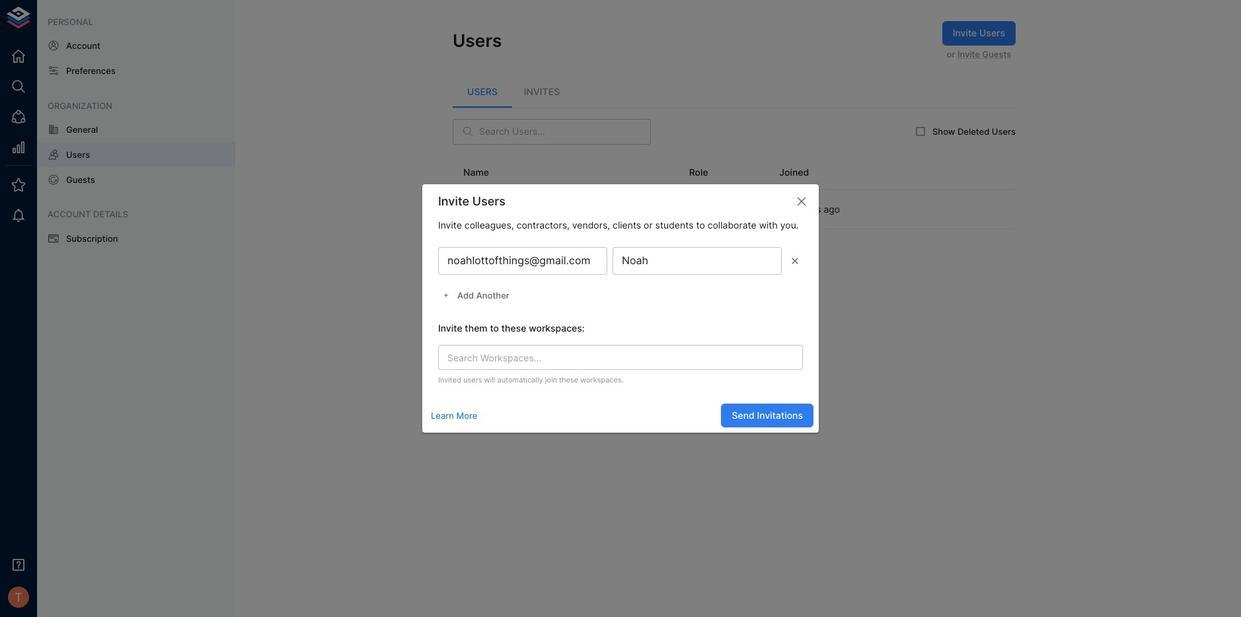 Task type: vqa. For each thing, say whether or not it's contained in the screenshot.
Search Workspaces... TEXT FIELD
yes



Task type: locate. For each thing, give the bounding box(es) containing it.
or left 'invite guests' link
[[947, 49, 956, 59]]

invite
[[953, 27, 977, 38], [958, 49, 980, 59], [438, 194, 469, 208], [438, 219, 462, 230], [438, 323, 463, 334]]

1 horizontal spatial to
[[696, 219, 705, 230]]

invite users inside button
[[953, 27, 1006, 38]]

vendors,
[[572, 219, 610, 230]]

these
[[502, 323, 527, 334], [559, 375, 579, 384]]

more
[[457, 410, 478, 421]]

0 horizontal spatial t
[[15, 590, 22, 605]]

guests up account details
[[66, 175, 95, 185]]

users
[[980, 27, 1006, 38], [453, 30, 502, 51], [992, 126, 1016, 137], [66, 149, 90, 160], [473, 194, 506, 208]]

0 vertical spatial to
[[696, 219, 705, 230]]

learn more
[[431, 410, 478, 421]]

join
[[545, 375, 557, 384]]

invite users up or invite guests
[[953, 27, 1006, 38]]

t inside button
[[15, 590, 22, 605]]

invites button
[[512, 76, 572, 108]]

learn
[[431, 410, 454, 421]]

students
[[656, 219, 694, 230]]

invited users will automatically join these workspaces.
[[438, 375, 624, 384]]

collaborate
[[708, 219, 757, 230]]

to right students
[[696, 219, 705, 230]]

general link
[[37, 117, 235, 142]]

invite users up 'colleagues,'
[[438, 194, 506, 208]]

invite guests link
[[958, 49, 1012, 59]]

t
[[467, 202, 475, 217], [15, 590, 22, 605]]

these right join
[[559, 375, 579, 384]]

guests down invite users button
[[983, 49, 1012, 59]]

invite down invite users button
[[958, 49, 980, 59]]

invite users
[[953, 27, 1006, 38], [438, 194, 506, 208]]

1 horizontal spatial invite users
[[953, 27, 1006, 38]]

users inside dialog
[[473, 194, 506, 208]]

0 vertical spatial t
[[467, 202, 475, 217]]

tab list
[[453, 76, 1016, 108]]

1 vertical spatial these
[[559, 375, 579, 384]]

tim burton
[[493, 199, 541, 210]]

1 horizontal spatial guests
[[983, 49, 1012, 59]]

users
[[464, 375, 482, 384]]

joined
[[780, 166, 809, 178]]

send
[[732, 410, 755, 421]]

account link
[[37, 33, 235, 58]]

them
[[465, 323, 488, 334]]

role
[[689, 166, 709, 178]]

months
[[789, 204, 821, 215]]

send invitations button
[[722, 404, 814, 428]]

account
[[48, 209, 91, 220]]

will
[[484, 375, 495, 384]]

0 vertical spatial or
[[947, 49, 956, 59]]

1 vertical spatial t
[[15, 590, 22, 605]]

invite up or invite guests
[[953, 27, 977, 38]]

1 vertical spatial invite users
[[438, 194, 506, 208]]

or right clients
[[644, 219, 653, 230]]

users button
[[453, 76, 512, 108]]

invite users inside dialog
[[438, 194, 506, 208]]

account details
[[48, 209, 128, 220]]

0 horizontal spatial guests
[[66, 175, 95, 185]]

Email Address text field
[[438, 247, 608, 275]]

users link
[[37, 142, 235, 167]]

1 horizontal spatial or
[[947, 49, 956, 59]]

invited
[[438, 375, 461, 384]]

show deleted users
[[933, 126, 1016, 137]]

invite down the name
[[438, 194, 469, 208]]

colleagues,
[[465, 219, 514, 230]]

subscription
[[66, 233, 118, 244]]

1 vertical spatial guests
[[66, 175, 95, 185]]

0 horizontal spatial these
[[502, 323, 527, 334]]

users up 'invite guests' link
[[980, 27, 1006, 38]]

invite left 'colleagues,'
[[438, 219, 462, 230]]

details
[[93, 209, 128, 220]]

users down 'general'
[[66, 149, 90, 160]]

0 vertical spatial invite users
[[953, 27, 1006, 38]]

0 horizontal spatial or
[[644, 219, 653, 230]]

1 vertical spatial to
[[490, 323, 499, 334]]

0 horizontal spatial invite users
[[438, 194, 506, 208]]

you.
[[781, 219, 799, 230]]

0 vertical spatial guests
[[983, 49, 1012, 59]]

add
[[457, 290, 474, 301]]

1 vertical spatial or
[[644, 219, 653, 230]]

to right them at the bottom of the page
[[490, 323, 499, 334]]

invite them to these workspaces:
[[438, 323, 585, 334]]

or
[[947, 49, 956, 59], [644, 219, 653, 230]]

guests
[[983, 49, 1012, 59], [66, 175, 95, 185]]

send invitations
[[732, 410, 803, 421]]

to
[[696, 219, 705, 230], [490, 323, 499, 334]]

users up 'colleagues,'
[[473, 194, 506, 208]]

another
[[476, 290, 510, 301]]

these right them at the bottom of the page
[[502, 323, 527, 334]]

general
[[66, 124, 98, 135]]



Task type: describe. For each thing, give the bounding box(es) containing it.
invite colleagues, contractors, vendors, clients or students to collaborate with you.
[[438, 219, 799, 230]]

workspaces.
[[581, 375, 624, 384]]

Search Workspaces... text field
[[442, 349, 777, 366]]

0 vertical spatial these
[[502, 323, 527, 334]]

users up users
[[453, 30, 502, 51]]

burton
[[511, 199, 541, 210]]

contractors,
[[517, 219, 570, 230]]

add another button
[[438, 286, 513, 306]]

0 horizontal spatial to
[[490, 323, 499, 334]]

name
[[463, 166, 489, 178]]

1 horizontal spatial these
[[559, 375, 579, 384]]

invitations
[[757, 410, 803, 421]]

4 months ago
[[780, 204, 840, 215]]

invites
[[524, 86, 560, 97]]

subscription link
[[37, 226, 235, 251]]

guests inside guests link
[[66, 175, 95, 185]]

with
[[759, 219, 778, 230]]

t button
[[4, 583, 33, 612]]

organization
[[48, 100, 112, 111]]

users inside button
[[980, 27, 1006, 38]]

or inside invite users dialog
[[644, 219, 653, 230]]

account
[[66, 40, 100, 51]]

preferences link
[[37, 58, 235, 84]]

users
[[467, 86, 498, 97]]

users right deleted
[[992, 126, 1016, 137]]

deleted
[[958, 126, 990, 137]]

automatically
[[497, 375, 543, 384]]

preferences
[[66, 66, 116, 76]]

invite inside button
[[953, 27, 977, 38]]

Name (optional) text field
[[613, 247, 782, 275]]

workspaces:
[[529, 323, 585, 334]]

tim
[[493, 199, 509, 210]]

Search Users... text field
[[479, 119, 651, 145]]

personal
[[48, 17, 93, 27]]

tab list containing users
[[453, 76, 1016, 108]]

ago
[[824, 204, 840, 215]]

clients
[[613, 219, 641, 230]]

or invite guests
[[947, 49, 1012, 59]]

invite users dialog
[[422, 184, 819, 433]]

invite users button
[[943, 21, 1016, 45]]

4
[[780, 204, 786, 215]]

learn more button
[[428, 406, 481, 426]]

show
[[933, 126, 956, 137]]

add another
[[457, 290, 510, 301]]

guests link
[[37, 167, 235, 193]]

invite left them at the bottom of the page
[[438, 323, 463, 334]]

1 horizontal spatial t
[[467, 202, 475, 217]]



